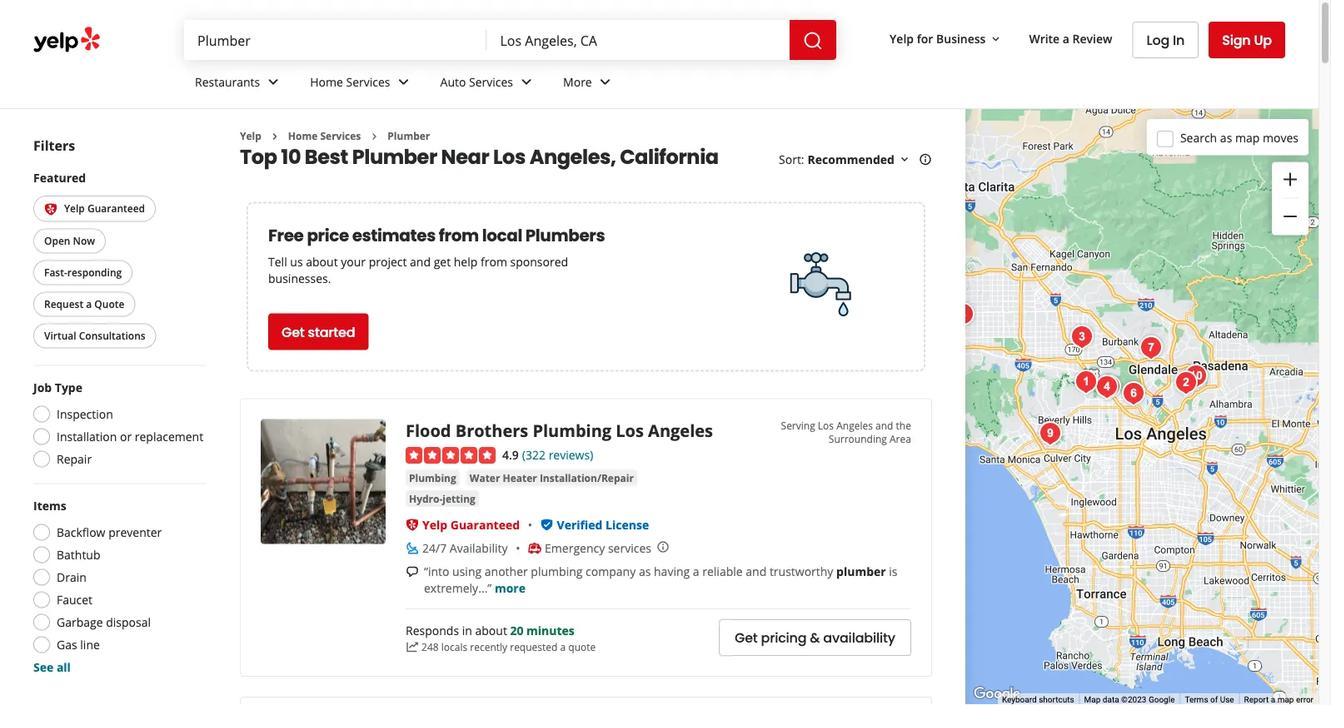 Task type: describe. For each thing, give the bounding box(es) containing it.
right price rooter and plumbing image
[[1135, 332, 1168, 365]]

surrounding
[[829, 432, 887, 446]]

verified license button
[[557, 517, 649, 533]]

recommended button
[[808, 152, 912, 167]]

best
[[305, 143, 348, 171]]

1 vertical spatial about
[[475, 623, 507, 639]]

hydro-jetting button
[[406, 491, 479, 508]]

services
[[608, 541, 652, 556]]

16 chevron right v2 image
[[268, 130, 282, 143]]

non stop plumbing & rooter image
[[1180, 360, 1213, 393]]

keyboard
[[1002, 696, 1037, 706]]

plumber right 16 chevron right v2 icon
[[388, 129, 430, 143]]

(322 reviews) link
[[522, 445, 594, 463]]

1 vertical spatial as
[[639, 564, 651, 580]]

4.9 link
[[503, 445, 519, 463]]

top 10 best plumber near los angeles, california
[[240, 143, 719, 171]]

search
[[1181, 130, 1218, 146]]

plumbing inside button
[[409, 471, 457, 485]]

none field near
[[500, 31, 777, 49]]

heater
[[503, 471, 537, 485]]

free price estimates from local plumbers tell us about your project and get help from sponsored businesses.
[[268, 224, 605, 287]]

virtual
[[44, 329, 76, 343]]

consultations
[[79, 329, 146, 343]]

another
[[485, 564, 528, 580]]

moves
[[1263, 130, 1299, 146]]

search as map moves
[[1181, 130, 1299, 146]]

water heater installation/repair hydro-jetting
[[409, 471, 634, 506]]

1 vertical spatial yelp guaranteed button
[[423, 517, 520, 533]]

16 chevron down v2 image
[[990, 32, 1003, 46]]

1 horizontal spatial plumbing
[[533, 420, 612, 442]]

featured
[[33, 170, 86, 185]]

1 vertical spatial home services link
[[288, 129, 361, 143]]

16 chevron right v2 image
[[368, 130, 381, 143]]

map region
[[806, 36, 1332, 706]]

write
[[1030, 30, 1060, 46]]

sort:
[[779, 152, 805, 167]]

filters
[[33, 137, 75, 155]]

serving los angeles and the surrounding area
[[781, 419, 912, 446]]

fast-responding button
[[33, 260, 133, 285]]

16 info v2 image
[[919, 153, 933, 166]]

businesses.
[[268, 271, 331, 287]]

24 chevron down v2 image for home services
[[394, 72, 414, 92]]

local
[[482, 224, 522, 247]]

job type
[[33, 380, 83, 396]]

yelp up the 24/7 on the left of the page
[[423, 517, 448, 533]]

option group containing job type
[[28, 380, 207, 473]]

gas
[[57, 637, 77, 653]]

z&h plumbing & water heaters image
[[1093, 371, 1127, 404]]

emergency services
[[545, 541, 652, 556]]

1 horizontal spatial from
[[481, 254, 507, 270]]

guaranteed inside featured group
[[87, 202, 145, 215]]

tell
[[268, 254, 287, 270]]

248
[[422, 641, 439, 655]]

16 speech v2 image
[[406, 566, 419, 579]]

open
[[44, 234, 70, 248]]

Near text field
[[500, 31, 777, 49]]

1 horizontal spatial los
[[616, 420, 644, 442]]

more
[[495, 581, 526, 596]]

sign up link
[[1209, 22, 1286, 58]]

faucet
[[57, 592, 93, 608]]

1 vertical spatial home
[[288, 129, 318, 143]]

get pricing & availability button
[[719, 620, 912, 657]]

estimates
[[352, 224, 436, 247]]

16 yelp guaranteed v2 image
[[44, 203, 58, 216]]

0 horizontal spatial los
[[493, 143, 526, 171]]

yelp for business button
[[883, 23, 1010, 53]]

line
[[80, 637, 100, 653]]

california
[[620, 143, 719, 171]]

open now
[[44, 234, 95, 248]]

and inside free price estimates from local plumbers tell us about your project and get help from sponsored businesses.
[[410, 254, 431, 270]]

map for moves
[[1236, 130, 1260, 146]]

auto
[[440, 74, 466, 90]]

the
[[896, 419, 912, 433]]

plumber link
[[388, 129, 430, 143]]

write a review
[[1030, 30, 1113, 46]]

get
[[434, 254, 451, 270]]

request
[[44, 297, 83, 311]]

report
[[1245, 696, 1270, 706]]

availability
[[450, 541, 508, 556]]

map data ©2023 google
[[1085, 696, 1175, 706]]

911 plumbing services image
[[1091, 371, 1124, 404]]

log
[[1147, 31, 1170, 50]]

24/7
[[423, 541, 447, 556]]

16 emergency services v2 image
[[528, 542, 542, 555]]

0 vertical spatial home services link
[[297, 60, 427, 108]]

4.9 star rating image
[[406, 448, 496, 464]]

error
[[1297, 696, 1314, 706]]

yelp link
[[240, 129, 262, 143]]

up
[[1255, 30, 1273, 49]]

20
[[510, 623, 524, 639]]

water heater installation/repair button
[[467, 470, 637, 487]]

yelp guaranteed inside featured group
[[64, 202, 145, 215]]

your
[[341, 254, 366, 270]]

zoom out image
[[1281, 207, 1301, 227]]

services left 16 chevron right v2 icon
[[320, 129, 361, 143]]

preventer
[[108, 525, 162, 541]]

get started button
[[268, 314, 369, 350]]

garbage
[[57, 615, 103, 631]]

map
[[1085, 696, 1101, 706]]

extremely..."
[[424, 581, 492, 596]]

repair
[[57, 452, 92, 467]]

flood brothers plumbing los angeles image
[[261, 420, 386, 545]]

angeles inside serving los angeles and the surrounding area
[[837, 419, 873, 433]]

bathtub
[[57, 547, 100, 563]]

get for get started
[[282, 323, 305, 342]]

minutes
[[527, 623, 575, 639]]

search image
[[803, 31, 823, 51]]

"into
[[424, 564, 450, 580]]

verified license
[[557, 517, 649, 533]]

more link
[[550, 60, 629, 108]]

inspection
[[57, 407, 113, 422]]

sponsored
[[510, 254, 568, 270]]

see all button
[[33, 660, 71, 676]]

report a map error link
[[1245, 696, 1314, 706]]

see
[[33, 660, 54, 676]]

plumber right best
[[352, 143, 437, 171]]

price
[[307, 224, 349, 247]]

about inside free price estimates from local plumbers tell us about your project and get help from sponsored businesses.
[[306, 254, 338, 270]]

services down find field
[[346, 74, 390, 90]]



Task type: vqa. For each thing, say whether or not it's contained in the screenshot.
2nd owned from right
no



Task type: locate. For each thing, give the bounding box(es) containing it.
emergency
[[545, 541, 605, 556]]

fix it quick plumbing image
[[947, 298, 980, 332]]

home services right 16 chevron right v2 image on the left of page
[[288, 129, 361, 143]]

0 vertical spatial map
[[1236, 130, 1260, 146]]

free price estimates from local plumbers image
[[781, 243, 865, 326]]

plumbing up hydro-
[[409, 471, 457, 485]]

auto services link
[[427, 60, 550, 108]]

24 chevron down v2 image right restaurants
[[264, 72, 284, 92]]

quote
[[569, 641, 596, 655]]

24 chevron down v2 image inside "home services" link
[[394, 72, 414, 92]]

area
[[890, 432, 912, 446]]

0 horizontal spatial yelp guaranteed button
[[33, 196, 156, 222]]

business categories element
[[182, 60, 1286, 108]]

1 horizontal spatial yelp guaranteed button
[[423, 517, 520, 533]]

recommended
[[808, 152, 895, 167]]

services right auto
[[469, 74, 513, 90]]

new generation plumbing image
[[1170, 367, 1203, 400]]

24 chevron down v2 image
[[264, 72, 284, 92], [517, 72, 537, 92]]

iconyelpguaranteedbadgesmall image
[[406, 519, 419, 532], [406, 519, 419, 532]]

24 chevron down v2 image inside restaurants link
[[264, 72, 284, 92]]

home services link right 16 chevron right v2 image on the left of page
[[288, 129, 361, 143]]

virtual consultations button
[[33, 324, 156, 349]]

1 horizontal spatial get
[[735, 629, 758, 648]]

home inside 'business categories' element
[[310, 74, 343, 90]]

log in link
[[1133, 22, 1199, 58]]

home
[[310, 74, 343, 90], [288, 129, 318, 143]]

None field
[[198, 31, 474, 49], [500, 31, 777, 49]]

4.9
[[503, 447, 519, 463]]

0 vertical spatial yelp guaranteed button
[[33, 196, 156, 222]]

16 twenty four seven availability v2 image
[[406, 542, 419, 555]]

0 vertical spatial home services
[[310, 74, 390, 90]]

info icon image
[[657, 541, 670, 554], [657, 541, 670, 554]]

1 24 chevron down v2 image from the left
[[394, 72, 414, 92]]

Find text field
[[198, 31, 474, 49]]

yelp guaranteed up "24/7 availability"
[[423, 517, 520, 533]]

1 horizontal spatial about
[[475, 623, 507, 639]]

24 chevron down v2 image for auto services
[[517, 72, 537, 92]]

for
[[917, 30, 934, 46]]

get left started
[[282, 323, 305, 342]]

0 horizontal spatial 24 chevron down v2 image
[[264, 72, 284, 92]]

plumbing button
[[406, 470, 460, 487]]

or
[[120, 429, 132, 445]]

yelp left 16 chevron right v2 image on the left of page
[[240, 129, 262, 143]]

request a quote button
[[33, 292, 135, 317]]

yelp guaranteed button
[[33, 196, 156, 222], [423, 517, 520, 533]]

0 horizontal spatial from
[[439, 224, 479, 247]]

requested
[[510, 641, 558, 655]]

yelp guaranteed button up now
[[33, 196, 156, 222]]

1 vertical spatial and
[[876, 419, 894, 433]]

and left the get
[[410, 254, 431, 270]]

0 horizontal spatial plumbing
[[409, 471, 457, 485]]

and right reliable
[[746, 564, 767, 580]]

24 chevron down v2 image inside auto services link
[[517, 72, 537, 92]]

0 horizontal spatial yelp guaranteed
[[64, 202, 145, 215]]

and left the
[[876, 419, 894, 433]]

a inside "button"
[[86, 297, 92, 311]]

keyboard shortcuts button
[[1002, 695, 1075, 706]]

map left moves
[[1236, 130, 1260, 146]]

about up recently
[[475, 623, 507, 639]]

more link
[[495, 581, 526, 596]]

los inside serving los angeles and the surrounding area
[[818, 419, 834, 433]]

1 vertical spatial map
[[1278, 696, 1295, 706]]

pricing
[[761, 629, 807, 648]]

from down local
[[481, 254, 507, 270]]

(322
[[522, 447, 546, 463]]

1 horizontal spatial none field
[[500, 31, 777, 49]]

1 vertical spatial home services
[[288, 129, 361, 143]]

1 horizontal spatial and
[[746, 564, 767, 580]]

2 none field from the left
[[500, 31, 777, 49]]

recently
[[470, 641, 508, 655]]

none field find
[[198, 31, 474, 49]]

responds in about 20 minutes
[[406, 623, 575, 639]]

google
[[1149, 696, 1175, 706]]

0 horizontal spatial and
[[410, 254, 431, 270]]

home down find text box
[[310, 74, 343, 90]]

1 horizontal spatial map
[[1278, 696, 1295, 706]]

a for write
[[1063, 30, 1070, 46]]

0 vertical spatial and
[[410, 254, 431, 270]]

None search field
[[184, 20, 840, 60]]

0 horizontal spatial map
[[1236, 130, 1260, 146]]

24 chevron down v2 image for restaurants
[[264, 72, 284, 92]]

terms
[[1185, 696, 1209, 706]]

1 option group from the top
[[28, 380, 207, 473]]

los up installation/repair
[[616, 420, 644, 442]]

0 vertical spatial from
[[439, 224, 479, 247]]

get left pricing
[[735, 629, 758, 648]]

a for request
[[86, 297, 92, 311]]

charlie's sewer & drain rooter company image
[[1066, 321, 1099, 354]]

24 chevron down v2 image left auto
[[394, 72, 414, 92]]

0 horizontal spatial as
[[639, 564, 651, 580]]

home services inside 'business categories' element
[[310, 74, 390, 90]]

plumbing up reviews)
[[533, 420, 612, 442]]

data
[[1103, 696, 1120, 706]]

rishon plumbing & water heaters image
[[1034, 418, 1068, 451]]

fast-responding
[[44, 266, 122, 280]]

0 vertical spatial about
[[306, 254, 338, 270]]

1 horizontal spatial as
[[1221, 130, 1233, 146]]

24 chevron down v2 image
[[394, 72, 414, 92], [596, 72, 616, 92]]

google image
[[970, 684, 1025, 706]]

zoom in image
[[1281, 170, 1301, 190]]

services
[[346, 74, 390, 90], [469, 74, 513, 90], [320, 129, 361, 143]]

yelp for business
[[890, 30, 986, 46]]

yelp left for
[[890, 30, 914, 46]]

flood brothers plumbing los angeles image
[[1070, 366, 1103, 399]]

home services link down find field
[[297, 60, 427, 108]]

map
[[1236, 130, 1260, 146], [1278, 696, 1295, 706]]

a for report
[[1272, 696, 1276, 706]]

get for get pricing & availability
[[735, 629, 758, 648]]

1 vertical spatial get
[[735, 629, 758, 648]]

availability
[[824, 629, 896, 648]]

use
[[1221, 696, 1235, 706]]

backflow preventer
[[57, 525, 162, 541]]

1 vertical spatial option group
[[28, 498, 207, 676]]

1 horizontal spatial yelp guaranteed
[[423, 517, 520, 533]]

map for error
[[1278, 696, 1295, 706]]

about right us
[[306, 254, 338, 270]]

1 horizontal spatial 24 chevron down v2 image
[[596, 72, 616, 92]]

home services
[[310, 74, 390, 90], [288, 129, 361, 143]]

los right serving
[[818, 419, 834, 433]]

0 vertical spatial plumbing
[[533, 420, 612, 442]]

installation/repair
[[540, 471, 634, 485]]

0 horizontal spatial none field
[[198, 31, 474, 49]]

yelp guaranteed up now
[[64, 202, 145, 215]]

cali rooter & plumbing image
[[1118, 378, 1151, 411]]

1 none field from the left
[[198, 31, 474, 49]]

1 vertical spatial yelp guaranteed
[[423, 517, 520, 533]]

0 vertical spatial home
[[310, 74, 343, 90]]

review
[[1073, 30, 1113, 46]]

plumbers
[[526, 224, 605, 247]]

0 horizontal spatial get
[[282, 323, 305, 342]]

option group containing items
[[28, 498, 207, 676]]

guaranteed up now
[[87, 202, 145, 215]]

2 option group from the top
[[28, 498, 207, 676]]

about
[[306, 254, 338, 270], [475, 623, 507, 639]]

type
[[55, 380, 83, 396]]

1 24 chevron down v2 image from the left
[[264, 72, 284, 92]]

as left having
[[639, 564, 651, 580]]

angeles
[[837, 419, 873, 433], [648, 420, 713, 442]]

yelp inside featured group
[[64, 202, 85, 215]]

fast-
[[44, 266, 67, 280]]

report a map error
[[1245, 696, 1314, 706]]

yelp inside yelp for business button
[[890, 30, 914, 46]]

1 vertical spatial guaranteed
[[451, 517, 520, 533]]

1 horizontal spatial guaranteed
[[451, 517, 520, 533]]

option group
[[28, 380, 207, 473], [28, 498, 207, 676]]

0 vertical spatial get
[[282, 323, 305, 342]]

plumbing
[[531, 564, 583, 580]]

0 vertical spatial guaranteed
[[87, 202, 145, 215]]

from up 'help'
[[439, 224, 479, 247]]

0 horizontal spatial 24 chevron down v2 image
[[394, 72, 414, 92]]

get inside button
[[735, 629, 758, 648]]

2 24 chevron down v2 image from the left
[[596, 72, 616, 92]]

home right 16 chevron right v2 image on the left of page
[[288, 129, 318, 143]]

1 vertical spatial plumbing
[[409, 471, 457, 485]]

having
[[654, 564, 690, 580]]

1 horizontal spatial angeles
[[837, 419, 873, 433]]

yelp guaranteed button up "24/7 availability"
[[423, 517, 520, 533]]

2 24 chevron down v2 image from the left
[[517, 72, 537, 92]]

©2023
[[1122, 696, 1147, 706]]

16 trending v2 image
[[406, 641, 419, 655]]

home services link
[[297, 60, 427, 108], [288, 129, 361, 143]]

248 locals recently requested a quote
[[422, 641, 596, 655]]

get started
[[282, 323, 355, 342]]

flood
[[406, 420, 451, 442]]

16 verified v2 image
[[541, 519, 554, 532]]

a
[[1063, 30, 1070, 46], [86, 297, 92, 311], [693, 564, 700, 580], [560, 641, 566, 655], [1272, 696, 1276, 706]]

now
[[73, 234, 95, 248]]

home services down find field
[[310, 74, 390, 90]]

0 vertical spatial yelp guaranteed
[[64, 202, 145, 215]]

(322 reviews)
[[522, 447, 594, 463]]

plumber
[[388, 129, 430, 143], [352, 143, 437, 171]]

0 vertical spatial option group
[[28, 380, 207, 473]]

restaurants
[[195, 74, 260, 90]]

flood brothers plumbing los angeles
[[406, 420, 713, 442]]

installation or replacement
[[57, 429, 203, 445]]

2 horizontal spatial los
[[818, 419, 834, 433]]

featured group
[[30, 169, 207, 352]]

1 horizontal spatial 24 chevron down v2 image
[[517, 72, 537, 92]]

drain
[[57, 570, 87, 586]]

as
[[1221, 130, 1233, 146], [639, 564, 651, 580]]

sign up
[[1223, 30, 1273, 49]]

group
[[1273, 162, 1309, 235]]

yelp right 16 yelp guaranteed v2 icon
[[64, 202, 85, 215]]

help
[[454, 254, 478, 270]]

1 vertical spatial from
[[481, 254, 507, 270]]

map left error
[[1278, 696, 1295, 706]]

us
[[290, 254, 303, 270]]

is extremely..."
[[424, 564, 898, 596]]

is
[[889, 564, 898, 580]]

0 horizontal spatial guaranteed
[[87, 202, 145, 215]]

trustworthy
[[770, 564, 834, 580]]

24/7 availability
[[423, 541, 508, 556]]

24 chevron down v2 image inside more link
[[596, 72, 616, 92]]

and inside serving los angeles and the surrounding area
[[876, 419, 894, 433]]

open now button
[[33, 229, 106, 254]]

as right search at right top
[[1221, 130, 1233, 146]]

2 vertical spatial and
[[746, 564, 767, 580]]

flood brothers plumbing los angeles link
[[406, 420, 713, 442]]

replacement
[[135, 429, 203, 445]]

2 horizontal spatial and
[[876, 419, 894, 433]]

gas line
[[57, 637, 100, 653]]

water
[[470, 471, 500, 485]]

guaranteed up availability
[[451, 517, 520, 533]]

from
[[439, 224, 479, 247], [481, 254, 507, 270]]

24 chevron down v2 image right more
[[596, 72, 616, 92]]

get inside button
[[282, 323, 305, 342]]

16 chevron down v2 image
[[898, 153, 912, 166]]

24 chevron down v2 image for more
[[596, 72, 616, 92]]

0 horizontal spatial about
[[306, 254, 338, 270]]

hydro-jetting link
[[406, 491, 479, 508]]

24 chevron down v2 image right auto services
[[517, 72, 537, 92]]

virtual consultations
[[44, 329, 146, 343]]

0 horizontal spatial angeles
[[648, 420, 713, 442]]

0 vertical spatial as
[[1221, 130, 1233, 146]]

los right near
[[493, 143, 526, 171]]

plumbing link
[[406, 470, 460, 487]]



